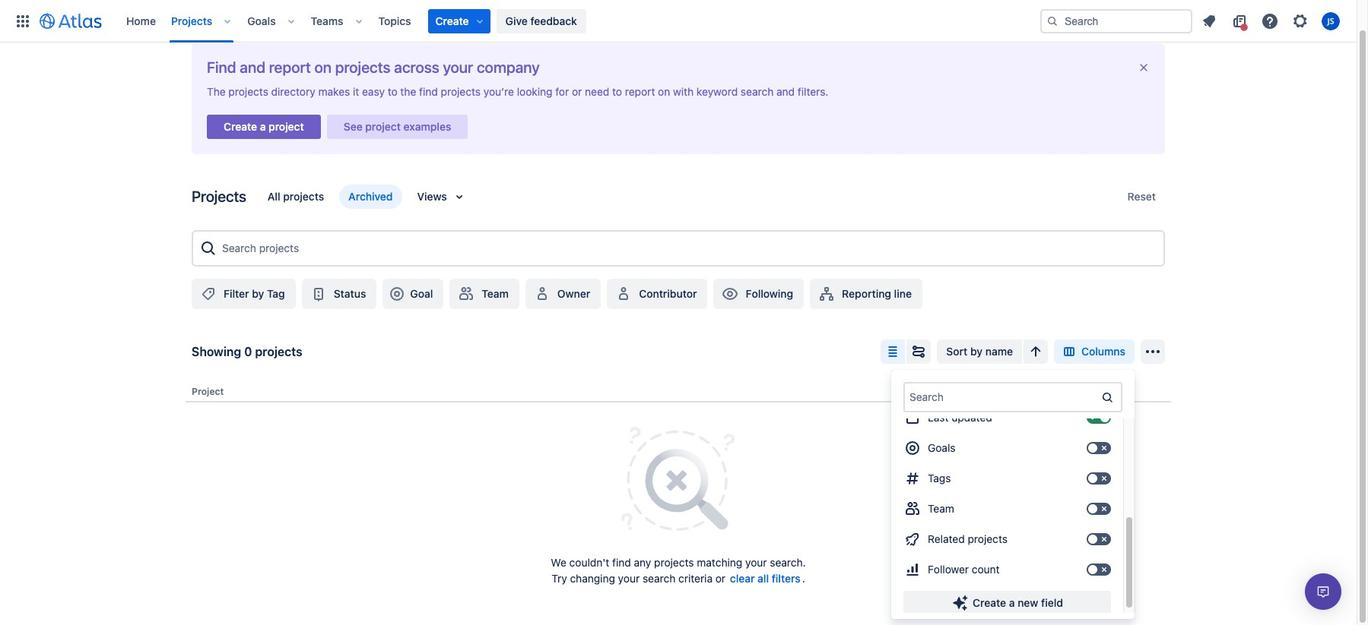 Task type: vqa. For each thing, say whether or not it's contained in the screenshot.
"Goals" inside Goals 'link'
yes



Task type: describe. For each thing, give the bounding box(es) containing it.
topics
[[378, 14, 411, 27]]

goal button
[[383, 279, 444, 310]]

follower count
[[928, 564, 1000, 577]]

filter by tag
[[224, 287, 285, 300]]

goal
[[410, 287, 433, 300]]

couldn't
[[569, 557, 609, 570]]

find and report on projects across your company
[[207, 59, 540, 76]]

keyword
[[697, 85, 738, 98]]

it
[[353, 85, 359, 98]]

2 to from the left
[[612, 85, 622, 98]]

name
[[986, 345, 1013, 358]]

following image
[[721, 285, 740, 303]]

projects left you're
[[441, 85, 481, 98]]

1 to from the left
[[388, 85, 398, 98]]

all projects
[[268, 190, 324, 203]]

views button
[[408, 185, 477, 209]]

1 vertical spatial last
[[928, 411, 949, 424]]

0 horizontal spatial report
[[269, 59, 311, 76]]

0 horizontal spatial last updated
[[928, 411, 992, 424]]

give
[[506, 14, 528, 27]]

reverse sort order image
[[1027, 343, 1045, 361]]

views
[[417, 190, 447, 203]]

create a project button
[[207, 110, 321, 144]]

start
[[958, 386, 981, 398]]

company
[[477, 59, 540, 76]]

tag
[[267, 287, 285, 300]]

.
[[802, 573, 805, 586]]

1 horizontal spatial and
[[777, 85, 795, 98]]

clear all filters button
[[729, 571, 802, 590]]

count
[[972, 564, 1000, 577]]

filter
[[224, 287, 249, 300]]

0
[[244, 345, 252, 359]]

field
[[1041, 597, 1063, 610]]

showing
[[192, 345, 241, 359]]

we
[[551, 557, 567, 570]]

create a new field button
[[904, 592, 1111, 616]]

filter by tag button
[[192, 279, 296, 310]]

1 project from the left
[[269, 120, 304, 133]]

switch to... image
[[14, 12, 32, 30]]

your for search.
[[745, 557, 767, 570]]

following button
[[714, 279, 804, 310]]

filters
[[772, 573, 801, 586]]

contributor button
[[607, 279, 708, 310]]

teams link
[[306, 9, 348, 33]]

projects inside 'projects' link
[[171, 14, 212, 27]]

reporting line
[[842, 287, 912, 300]]

0 vertical spatial last
[[1076, 386, 1095, 398]]

top element
[[9, 0, 1041, 42]]

find
[[207, 59, 236, 76]]

projects right 0
[[255, 345, 302, 359]]

status
[[334, 287, 366, 300]]

Search projects field
[[218, 235, 1158, 262]]

create button
[[428, 9, 490, 33]]

1 horizontal spatial last updated
[[1076, 386, 1135, 398]]

banner containing home
[[0, 0, 1357, 43]]

open intercom messenger image
[[1314, 583, 1333, 602]]

goals link
[[243, 9, 280, 33]]

give feedback button
[[496, 9, 586, 33]]

0 vertical spatial search
[[741, 85, 774, 98]]

projects inside button
[[283, 190, 324, 203]]

see
[[344, 120, 363, 133]]

need
[[585, 85, 609, 98]]

0 horizontal spatial updated
[[952, 411, 992, 424]]

reporting line button
[[810, 279, 923, 310]]

see project examples button
[[327, 110, 468, 144]]

reset button
[[1119, 185, 1165, 209]]

tags
[[928, 472, 951, 485]]

showing 0 projects
[[192, 345, 302, 359]]

help image
[[1261, 12, 1279, 30]]

the
[[400, 85, 416, 98]]

start date
[[958, 386, 1003, 398]]

owner button
[[526, 279, 601, 310]]

sort by name button
[[937, 340, 1022, 364]]

see project examples
[[344, 120, 451, 133]]

related projects
[[928, 533, 1008, 546]]

sort by name
[[946, 345, 1013, 358]]

or for criteria
[[716, 573, 726, 586]]

archived button
[[339, 185, 402, 209]]

settings image
[[1292, 12, 1310, 30]]

criteria
[[679, 573, 713, 586]]

by for sort
[[971, 345, 983, 358]]

reset
[[1128, 190, 1156, 203]]

all
[[758, 573, 769, 586]]

or for for
[[572, 85, 582, 98]]

try
[[552, 573, 567, 586]]

date
[[983, 386, 1003, 398]]

create a project
[[224, 120, 304, 133]]

more options image
[[1144, 343, 1162, 361]]

new
[[1018, 597, 1039, 610]]

status button
[[302, 279, 377, 310]]

feedback
[[531, 14, 577, 27]]

with
[[673, 85, 694, 98]]

a for new
[[1009, 597, 1015, 610]]

1 vertical spatial team
[[928, 503, 954, 516]]

2 project from the left
[[365, 120, 401, 133]]

filters.
[[798, 85, 829, 98]]

examples
[[404, 120, 451, 133]]



Task type: locate. For each thing, give the bounding box(es) containing it.
0 vertical spatial create
[[436, 14, 469, 27]]

the projects directory makes it easy to the find projects you're looking for or need to report on with keyword search and filters.
[[207, 85, 829, 98]]

0 horizontal spatial and
[[240, 59, 265, 76]]

1 vertical spatial a
[[1009, 597, 1015, 610]]

all projects button
[[259, 185, 333, 209]]

projects up the search projects icon
[[192, 188, 246, 205]]

related
[[928, 533, 965, 546]]

2 horizontal spatial your
[[745, 557, 767, 570]]

to
[[388, 85, 398, 98], [612, 85, 622, 98]]

on left with
[[658, 85, 670, 98]]

1 horizontal spatial search
[[741, 85, 774, 98]]

1 vertical spatial on
[[658, 85, 670, 98]]

0 horizontal spatial to
[[388, 85, 398, 98]]

you're
[[484, 85, 514, 98]]

reporting
[[842, 287, 891, 300]]

team
[[482, 287, 509, 300], [928, 503, 954, 516]]

search inside we couldn't find any projects matching your search. try changing your search criteria or clear all filters .
[[643, 573, 676, 586]]

projects link
[[167, 9, 217, 33]]

account image
[[1322, 12, 1340, 30]]

1 vertical spatial by
[[971, 345, 983, 358]]

1 vertical spatial your
[[745, 557, 767, 570]]

1 horizontal spatial or
[[716, 573, 726, 586]]

projects up criteria
[[654, 557, 694, 570]]

1 vertical spatial create
[[224, 120, 257, 133]]

sort
[[946, 345, 968, 358]]

home
[[126, 14, 156, 27]]

1 horizontal spatial updated
[[1098, 386, 1135, 398]]

updated down columns
[[1098, 386, 1135, 398]]

banner
[[0, 0, 1357, 43]]

search field down the name
[[905, 384, 1098, 411]]

follower
[[928, 564, 969, 577]]

updated down start
[[952, 411, 992, 424]]

1 vertical spatial search
[[643, 573, 676, 586]]

projects up it
[[335, 59, 391, 76]]

last
[[1076, 386, 1095, 398], [928, 411, 949, 424]]

projects
[[335, 59, 391, 76], [229, 85, 268, 98], [441, 85, 481, 98], [283, 190, 324, 203], [255, 345, 302, 359], [968, 533, 1008, 546], [654, 557, 694, 570]]

close banner image
[[1138, 62, 1150, 74]]

goals left teams on the top of the page
[[247, 14, 276, 27]]

create right topics
[[436, 14, 469, 27]]

team down the tags
[[928, 503, 954, 516]]

your up all
[[745, 557, 767, 570]]

1 vertical spatial last updated
[[928, 411, 992, 424]]

goals inside top element
[[247, 14, 276, 27]]

for
[[555, 85, 569, 98]]

search.
[[770, 557, 806, 570]]

changing
[[570, 573, 615, 586]]

1 horizontal spatial find
[[612, 557, 631, 570]]

search right keyword
[[741, 85, 774, 98]]

goals up the tags
[[928, 442, 956, 455]]

0 horizontal spatial your
[[443, 59, 473, 76]]

0 horizontal spatial create
[[224, 120, 257, 133]]

project down directory
[[269, 120, 304, 133]]

your right across
[[443, 59, 473, 76]]

columns button
[[1054, 340, 1135, 364]]

create for create
[[436, 14, 469, 27]]

1 horizontal spatial project
[[365, 120, 401, 133]]

the
[[207, 85, 226, 98]]

create down 'count'
[[973, 597, 1006, 610]]

1 horizontal spatial a
[[1009, 597, 1015, 610]]

search projects image
[[199, 240, 218, 258]]

tag image
[[199, 285, 218, 303]]

search field up "close banner" image
[[1041, 9, 1193, 33]]

report up directory
[[269, 59, 311, 76]]

teams
[[311, 14, 343, 27]]

home link
[[122, 9, 160, 33]]

1 horizontal spatial create
[[436, 14, 469, 27]]

2 vertical spatial create
[[973, 597, 1006, 610]]

0 vertical spatial your
[[443, 59, 473, 76]]

1 horizontal spatial last
[[1076, 386, 1095, 398]]

1 vertical spatial and
[[777, 85, 795, 98]]

team button
[[450, 279, 519, 310]]

by
[[252, 287, 264, 300], [971, 345, 983, 358]]

by right sort
[[971, 345, 983, 358]]

0 vertical spatial or
[[572, 85, 582, 98]]

0 vertical spatial report
[[269, 59, 311, 76]]

0 horizontal spatial goals
[[247, 14, 276, 27]]

and
[[240, 59, 265, 76], [777, 85, 795, 98]]

last updated down columns
[[1076, 386, 1135, 398]]

0 horizontal spatial find
[[419, 85, 438, 98]]

your for company
[[443, 59, 473, 76]]

0 vertical spatial find
[[419, 85, 438, 98]]

report
[[269, 59, 311, 76], [625, 85, 655, 98]]

a for project
[[260, 120, 266, 133]]

on up makes
[[314, 59, 332, 76]]

1 vertical spatial updated
[[952, 411, 992, 424]]

or right for
[[572, 85, 582, 98]]

projects up 'count'
[[968, 533, 1008, 546]]

1 vertical spatial or
[[716, 573, 726, 586]]

your
[[443, 59, 473, 76], [745, 557, 767, 570], [618, 573, 640, 586]]

2 vertical spatial your
[[618, 573, 640, 586]]

search field inside banner
[[1041, 9, 1193, 33]]

by left tag
[[252, 287, 264, 300]]

Search field
[[1041, 9, 1193, 33], [905, 384, 1098, 411]]

project
[[192, 386, 224, 398]]

your down any
[[618, 573, 640, 586]]

archived
[[348, 190, 393, 203]]

2 horizontal spatial create
[[973, 597, 1006, 610]]

0 vertical spatial last updated
[[1076, 386, 1135, 398]]

1 horizontal spatial team
[[928, 503, 954, 516]]

last up the tags
[[928, 411, 949, 424]]

0 vertical spatial and
[[240, 59, 265, 76]]

a
[[260, 120, 266, 133], [1009, 597, 1015, 610]]

display as list image
[[884, 343, 902, 361]]

directory
[[271, 85, 315, 98]]

0 horizontal spatial or
[[572, 85, 582, 98]]

0 horizontal spatial project
[[269, 120, 304, 133]]

0 horizontal spatial on
[[314, 59, 332, 76]]

columns
[[1082, 345, 1126, 358]]

find right 'the'
[[419, 85, 438, 98]]

team left owner button
[[482, 287, 509, 300]]

find
[[419, 85, 438, 98], [612, 557, 631, 570]]

and left the filters.
[[777, 85, 795, 98]]

by inside filter by tag 'button'
[[252, 287, 264, 300]]

owner
[[557, 287, 590, 300]]

a inside create a project button
[[260, 120, 266, 133]]

goals
[[247, 14, 276, 27], [928, 442, 956, 455]]

or down matching
[[716, 573, 726, 586]]

any
[[634, 557, 651, 570]]

by for filter
[[252, 287, 264, 300]]

0 vertical spatial team
[[482, 287, 509, 300]]

0 vertical spatial search field
[[1041, 9, 1193, 33]]

1 horizontal spatial on
[[658, 85, 670, 98]]

notifications image
[[1200, 12, 1219, 30]]

easy
[[362, 85, 385, 98]]

by inside sort by name popup button
[[971, 345, 983, 358]]

0 vertical spatial a
[[260, 120, 266, 133]]

0 horizontal spatial last
[[928, 411, 949, 424]]

give feedback
[[506, 14, 577, 27]]

1 vertical spatial search field
[[905, 384, 1098, 411]]

to right need
[[612, 85, 622, 98]]

1 vertical spatial report
[[625, 85, 655, 98]]

create for create a new field
[[973, 597, 1006, 610]]

0 vertical spatial updated
[[1098, 386, 1135, 398]]

search
[[741, 85, 774, 98], [643, 573, 676, 586]]

0 horizontal spatial by
[[252, 287, 264, 300]]

projects inside we couldn't find any projects matching your search. try changing your search criteria or clear all filters .
[[654, 557, 694, 570]]

find left any
[[612, 557, 631, 570]]

create inside button
[[224, 120, 257, 133]]

0 vertical spatial projects
[[171, 14, 212, 27]]

last down the columns popup button
[[1076, 386, 1095, 398]]

find inside we couldn't find any projects matching your search. try changing your search criteria or clear all filters .
[[612, 557, 631, 570]]

following
[[746, 287, 793, 300]]

create
[[436, 14, 469, 27], [224, 120, 257, 133], [973, 597, 1006, 610]]

all
[[268, 190, 280, 203]]

project
[[269, 120, 304, 133], [365, 120, 401, 133]]

1 horizontal spatial goals
[[928, 442, 956, 455]]

1 vertical spatial find
[[612, 557, 631, 570]]

1 horizontal spatial report
[[625, 85, 655, 98]]

create for create a project
[[224, 120, 257, 133]]

0 vertical spatial on
[[314, 59, 332, 76]]

create inside button
[[973, 597, 1006, 610]]

create a new field
[[973, 597, 1063, 610]]

across
[[394, 59, 439, 76]]

1 vertical spatial projects
[[192, 188, 246, 205]]

makes
[[318, 85, 350, 98]]

1 horizontal spatial by
[[971, 345, 983, 358]]

status image
[[309, 285, 328, 303]]

looking
[[517, 85, 553, 98]]

1 vertical spatial goals
[[928, 442, 956, 455]]

matching
[[697, 557, 743, 570]]

0 horizontal spatial team
[[482, 287, 509, 300]]

and right find
[[240, 59, 265, 76]]

we couldn't find any projects matching your search. try changing your search criteria or clear all filters .
[[551, 557, 806, 586]]

create down the
[[224, 120, 257, 133]]

report right need
[[625, 85, 655, 98]]

projects right all
[[283, 190, 324, 203]]

last updated
[[1076, 386, 1135, 398], [928, 411, 992, 424]]

create inside dropdown button
[[436, 14, 469, 27]]

display as timeline image
[[910, 343, 928, 361]]

updated
[[1098, 386, 1135, 398], [952, 411, 992, 424]]

a inside create a new field button
[[1009, 597, 1015, 610]]

1 horizontal spatial your
[[618, 573, 640, 586]]

0 vertical spatial by
[[252, 287, 264, 300]]

to left 'the'
[[388, 85, 398, 98]]

0 vertical spatial goals
[[247, 14, 276, 27]]

0 horizontal spatial search
[[643, 573, 676, 586]]

topics link
[[374, 9, 416, 33]]

project right see in the top left of the page
[[365, 120, 401, 133]]

search down any
[[643, 573, 676, 586]]

projects right home
[[171, 14, 212, 27]]

contributor
[[639, 287, 697, 300]]

or inside we couldn't find any projects matching your search. try changing your search criteria or clear all filters .
[[716, 573, 726, 586]]

clear
[[730, 573, 755, 586]]

1 horizontal spatial to
[[612, 85, 622, 98]]

0 horizontal spatial a
[[260, 120, 266, 133]]

team inside button
[[482, 287, 509, 300]]

on
[[314, 59, 332, 76], [658, 85, 670, 98]]

search image
[[1047, 15, 1059, 27]]

last updated down start
[[928, 411, 992, 424]]

projects right the
[[229, 85, 268, 98]]



